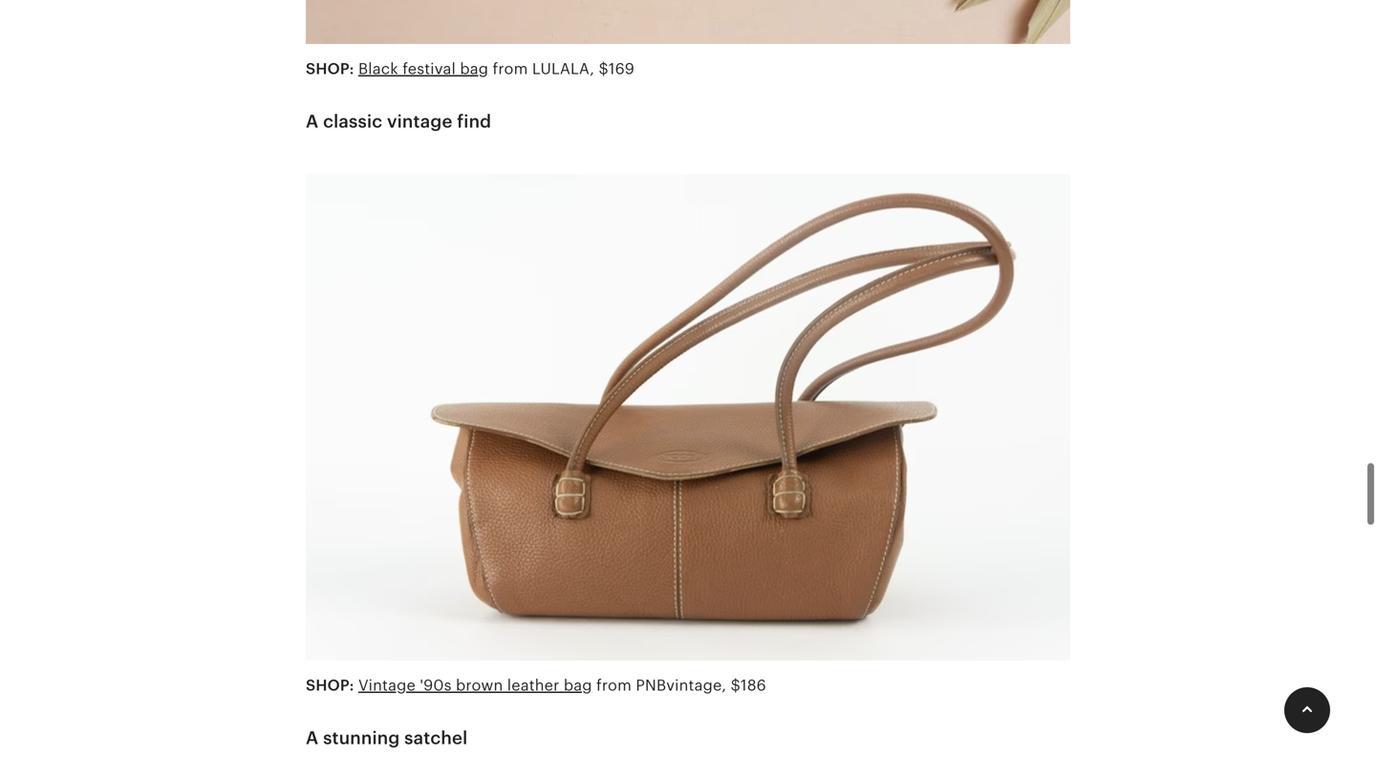 Task type: locate. For each thing, give the bounding box(es) containing it.
a for a stunning satchel
[[306, 728, 319, 748]]

a left classic
[[306, 111, 319, 131]]

0 vertical spatial from
[[493, 60, 528, 77]]

a left stunning
[[306, 728, 319, 748]]

2 a from the top
[[306, 728, 319, 748]]

0 vertical spatial a
[[306, 111, 319, 131]]

0 horizontal spatial bag
[[460, 60, 489, 77]]

1 horizontal spatial from
[[597, 677, 632, 694]]

shop: black festival bag from lulala, $169
[[306, 60, 635, 77]]

find
[[457, 111, 492, 131]]

shop: vintage '90s brown leather bag from pnbvintage, $186
[[306, 677, 767, 694]]

vintage '90s brown leather bag image
[[306, 162, 1071, 672]]

2 shop: from the top
[[306, 677, 354, 694]]

1 horizontal spatial bag
[[564, 677, 592, 694]]

1 shop: from the top
[[306, 60, 354, 77]]

shop: left black
[[306, 60, 354, 77]]

1 a from the top
[[306, 111, 319, 131]]

from left the pnbvintage,
[[597, 677, 632, 694]]

bag
[[460, 60, 489, 77], [564, 677, 592, 694]]

brown
[[456, 677, 503, 694]]

shop: for shop: vintage '90s brown leather bag from pnbvintage, $186
[[306, 677, 354, 694]]

a for a classic vintage find
[[306, 111, 319, 131]]

a stunning satchel
[[306, 728, 468, 748]]

leather
[[507, 677, 560, 694]]

0 vertical spatial bag
[[460, 60, 489, 77]]

0 vertical spatial shop:
[[306, 60, 354, 77]]

a
[[306, 111, 319, 131], [306, 728, 319, 748]]

vintage '90s brown leather bag link
[[358, 677, 592, 694]]

stunning
[[323, 728, 400, 748]]

shop: left vintage
[[306, 677, 354, 694]]

1 vertical spatial shop:
[[306, 677, 354, 694]]

$169
[[599, 60, 635, 77]]

'90s
[[420, 677, 452, 694]]

a classic vintage find
[[306, 111, 492, 131]]

black festival bag link
[[358, 60, 489, 77]]

from left lulala,
[[493, 60, 528, 77]]

from
[[493, 60, 528, 77], [597, 677, 632, 694]]

1 vertical spatial a
[[306, 728, 319, 748]]

1 vertical spatial bag
[[564, 677, 592, 694]]

0 horizontal spatial from
[[493, 60, 528, 77]]

1 vertical spatial from
[[597, 677, 632, 694]]

bag right leather on the bottom
[[564, 677, 592, 694]]

bag right festival
[[460, 60, 489, 77]]

vintage
[[358, 677, 416, 694]]

shop:
[[306, 60, 354, 77], [306, 677, 354, 694]]



Task type: describe. For each thing, give the bounding box(es) containing it.
$186
[[731, 677, 767, 694]]

vintage
[[387, 111, 453, 131]]

black
[[358, 60, 398, 77]]

festival
[[403, 60, 456, 77]]

lulala,
[[532, 60, 595, 77]]

classic
[[323, 111, 383, 131]]

pnbvintage,
[[636, 677, 727, 694]]

shop: for shop: black festival bag from lulala, $169
[[306, 60, 354, 77]]

satchel
[[405, 728, 468, 748]]

black festival bag image
[[306, 0, 1071, 56]]



Task type: vqa. For each thing, say whether or not it's contained in the screenshot.
'PNBvintage,'
yes



